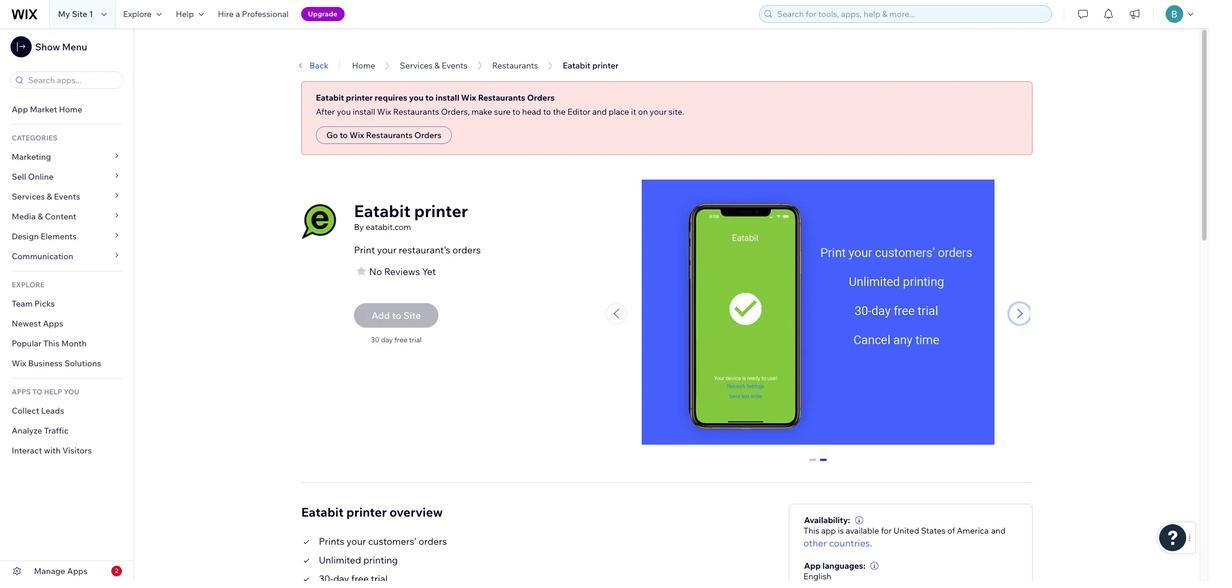 Task type: describe. For each thing, give the bounding box(es) containing it.
orders for print your restaurant's orders
[[452, 244, 481, 256]]

languages:
[[823, 561, 866, 572]]

app
[[821, 526, 836, 537]]

media & content link
[[0, 207, 134, 227]]

eatabit for eatabit printer
[[563, 60, 590, 71]]

restaurants inside button
[[366, 130, 413, 141]]

1 horizontal spatial you
[[409, 93, 424, 103]]

menu
[[62, 41, 87, 53]]

1 horizontal spatial services & events
[[400, 60, 468, 71]]

restaurants link
[[492, 60, 538, 71]]

0 horizontal spatial install
[[353, 107, 375, 117]]

reviews
[[384, 266, 420, 278]]

hire
[[218, 9, 234, 19]]

30
[[371, 336, 379, 345]]

states
[[921, 526, 946, 537]]

you
[[64, 388, 79, 397]]

wix business solutions link
[[0, 354, 134, 374]]

printer for eatabit printer overview
[[346, 505, 387, 520]]

manage
[[34, 567, 65, 577]]

home link
[[352, 60, 375, 71]]

is
[[838, 526, 844, 537]]

Search for tools, apps, help & more... field
[[774, 6, 1048, 22]]

print your restaurant's orders
[[354, 244, 481, 256]]

communication link
[[0, 247, 134, 267]]

eatabit printer overview
[[301, 505, 443, 520]]

with
[[44, 446, 61, 457]]

go
[[326, 130, 338, 141]]

make
[[472, 107, 492, 117]]

my site 1
[[58, 9, 93, 19]]

and inside this app is available for united states of america and other countries.
[[991, 526, 1006, 537]]

eatabit.com
[[366, 222, 411, 233]]

popular this month link
[[0, 334, 134, 354]]

to right sure at the top left of page
[[512, 107, 520, 117]]

0 vertical spatial services & events link
[[400, 60, 468, 71]]

print
[[354, 244, 375, 256]]

collect leads
[[12, 406, 64, 417]]

other countries. link
[[804, 537, 872, 551]]

and inside eatabit printer requires you to install wix restaurants orders after you install wix restaurants orders, make sure to head to the editor and place it on your site.
[[592, 107, 607, 117]]

customers'
[[368, 536, 417, 548]]

media & content
[[12, 212, 76, 222]]

orders,
[[441, 107, 470, 117]]

to left the
[[543, 107, 551, 117]]

eatabit printer requires you to install wix restaurants orders after you install wix restaurants orders, make sure to head to the editor and place it on your site.
[[316, 93, 684, 117]]

eatabit printer by eatabit.com
[[354, 201, 468, 233]]

30 day free trial
[[371, 336, 422, 345]]

newest apps
[[12, 319, 63, 329]]

analyze traffic link
[[0, 421, 134, 441]]

your for print your restaurant's orders
[[377, 244, 397, 256]]

america
[[957, 526, 989, 537]]

design elements link
[[0, 227, 134, 247]]

Search apps... field
[[25, 72, 120, 88]]

trial
[[409, 336, 422, 345]]

unlimited
[[319, 555, 361, 567]]

eatabit for eatabit printer overview
[[301, 505, 344, 520]]

printing
[[363, 555, 398, 567]]

after
[[316, 107, 335, 117]]

0 1
[[810, 459, 826, 470]]

day
[[381, 336, 393, 345]]

apps to help you
[[12, 388, 79, 397]]

sidebar element
[[0, 28, 134, 582]]

my
[[58, 9, 70, 19]]

explore
[[12, 281, 45, 290]]

apps for newest apps
[[43, 319, 63, 329]]

sell online link
[[0, 167, 134, 187]]

popular
[[12, 339, 42, 349]]

requires
[[375, 93, 407, 103]]

no
[[369, 266, 382, 278]]

orders inside eatabit printer requires you to install wix restaurants orders after you install wix restaurants orders, make sure to head to the editor and place it on your site.
[[527, 93, 555, 103]]

by
[[354, 222, 364, 233]]

leads
[[41, 406, 64, 417]]

this app is available for united states of america and other countries.
[[804, 526, 1006, 550]]

services inside sidebar element
[[12, 192, 45, 202]]

eatabit printer button
[[557, 57, 624, 74]]

site
[[72, 9, 87, 19]]

printer for eatabit printer requires you to install wix restaurants orders after you install wix restaurants orders, make sure to head to the editor and place it on your site.
[[346, 93, 373, 103]]

content
[[45, 212, 76, 222]]

collect
[[12, 406, 39, 417]]

prints your customers' orders
[[319, 536, 447, 548]]

to right requires
[[425, 93, 434, 103]]

back
[[309, 60, 329, 71]]

team picks
[[12, 299, 55, 309]]

1 horizontal spatial services
[[400, 60, 433, 71]]

marketing link
[[0, 147, 134, 167]]

available
[[846, 526, 879, 537]]

online
[[28, 172, 54, 182]]

wix up make
[[461, 93, 476, 103]]

0 horizontal spatial 1
[[89, 9, 93, 19]]

eatabit for eatabit printer by eatabit.com
[[354, 201, 411, 222]]

professional
[[242, 9, 289, 19]]

eatabit for eatabit printer requires you to install wix restaurants orders after you install wix restaurants orders, make sure to head to the editor and place it on your site.
[[316, 93, 344, 103]]

0
[[810, 459, 815, 470]]

2
[[115, 568, 118, 576]]

restaurant's
[[399, 244, 450, 256]]

newest
[[12, 319, 41, 329]]



Task type: vqa. For each thing, say whether or not it's contained in the screenshot.
the stores,
no



Task type: locate. For each thing, give the bounding box(es) containing it.
analyze
[[12, 426, 42, 437]]

apps
[[43, 319, 63, 329], [67, 567, 88, 577]]

services & events up the orders,
[[400, 60, 468, 71]]

you right requires
[[409, 93, 424, 103]]

2 vertical spatial your
[[347, 536, 366, 548]]

0 vertical spatial orders
[[527, 93, 555, 103]]

0 horizontal spatial events
[[54, 192, 80, 202]]

1 vertical spatial install
[[353, 107, 375, 117]]

services
[[400, 60, 433, 71], [12, 192, 45, 202]]

2 horizontal spatial your
[[650, 107, 667, 117]]

0 horizontal spatial home
[[59, 104, 82, 115]]

solutions
[[64, 359, 101, 369]]

0 vertical spatial orders
[[452, 244, 481, 256]]

& inside media & content link
[[38, 212, 43, 222]]

home
[[352, 60, 375, 71], [59, 104, 82, 115]]

0 horizontal spatial services & events
[[12, 192, 80, 202]]

united
[[894, 526, 919, 537]]

wix down requires
[[377, 107, 391, 117]]

help
[[44, 388, 62, 397]]

0 vertical spatial &
[[434, 60, 440, 71]]

this up other
[[804, 526, 819, 537]]

install down requires
[[353, 107, 375, 117]]

popular this month
[[12, 339, 87, 349]]

home right market
[[59, 104, 82, 115]]

0 horizontal spatial you
[[337, 107, 351, 117]]

no reviews yet
[[369, 266, 436, 278]]

services & events link up the orders,
[[400, 60, 468, 71]]

restaurants
[[492, 60, 538, 71], [478, 93, 525, 103], [393, 107, 439, 117], [366, 130, 413, 141]]

install
[[435, 93, 459, 103], [353, 107, 375, 117]]

apps inside newest apps link
[[43, 319, 63, 329]]

eatabit printer preview 1 image
[[642, 180, 995, 451]]

0 vertical spatial your
[[650, 107, 667, 117]]

categories
[[12, 134, 57, 142]]

apps right the "manage"
[[67, 567, 88, 577]]

app
[[12, 104, 28, 115], [804, 561, 821, 572]]

1 vertical spatial apps
[[67, 567, 88, 577]]

apps up popular this month
[[43, 319, 63, 329]]

1 horizontal spatial 1
[[821, 459, 826, 470]]

unlimited printing
[[319, 555, 398, 567]]

1 vertical spatial this
[[804, 526, 819, 537]]

1 vertical spatial services & events link
[[0, 187, 134, 207]]

1 vertical spatial orders
[[419, 536, 447, 548]]

it
[[631, 107, 636, 117]]

go to wix restaurants orders button
[[316, 127, 452, 144]]

design elements
[[12, 232, 77, 242]]

app down other
[[804, 561, 821, 572]]

your
[[650, 107, 667, 117], [377, 244, 397, 256], [347, 536, 366, 548]]

eatabit up editor
[[563, 60, 590, 71]]

1 vertical spatial you
[[337, 107, 351, 117]]

printer inside button
[[592, 60, 619, 71]]

1 horizontal spatial events
[[442, 60, 468, 71]]

1 horizontal spatial app
[[804, 561, 821, 572]]

services & events up media & content
[[12, 192, 80, 202]]

media
[[12, 212, 36, 222]]

app languages:
[[804, 561, 866, 572]]

hire a professional
[[218, 9, 289, 19]]

your right on at right
[[650, 107, 667, 117]]

1 vertical spatial events
[[54, 192, 80, 202]]

0 horizontal spatial and
[[592, 107, 607, 117]]

1 horizontal spatial orders
[[452, 244, 481, 256]]

design
[[12, 232, 39, 242]]

1 right 0
[[821, 459, 826, 470]]

this inside sidebar element
[[43, 339, 59, 349]]

1 horizontal spatial services & events link
[[400, 60, 468, 71]]

1 vertical spatial orders
[[414, 130, 441, 141]]

month
[[61, 339, 87, 349]]

wix inside button
[[350, 130, 364, 141]]

0 horizontal spatial app
[[12, 104, 28, 115]]

show menu button
[[11, 36, 87, 57]]

0 vertical spatial services & events
[[400, 60, 468, 71]]

and left place
[[592, 107, 607, 117]]

1 vertical spatial app
[[804, 561, 821, 572]]

traffic
[[44, 426, 68, 437]]

1 horizontal spatial and
[[991, 526, 1006, 537]]

manage apps
[[34, 567, 88, 577]]

eatabit inside eatabit printer by eatabit.com
[[354, 201, 411, 222]]

services & events inside sidebar element
[[12, 192, 80, 202]]

0 vertical spatial you
[[409, 93, 424, 103]]

your inside eatabit printer requires you to install wix restaurants orders after you install wix restaurants orders, make sure to head to the editor and place it on your site.
[[650, 107, 667, 117]]

market
[[30, 104, 57, 115]]

wix down popular
[[12, 359, 26, 369]]

0 horizontal spatial &
[[38, 212, 43, 222]]

orders inside button
[[414, 130, 441, 141]]

&
[[434, 60, 440, 71], [47, 192, 52, 202], [38, 212, 43, 222]]

services & events link
[[400, 60, 468, 71], [0, 187, 134, 207]]

printer up prints your customers' orders
[[346, 505, 387, 520]]

to
[[32, 388, 42, 397]]

picks
[[34, 299, 55, 309]]

app for app languages:
[[804, 561, 821, 572]]

and
[[592, 107, 607, 117], [991, 526, 1006, 537]]

0 horizontal spatial this
[[43, 339, 59, 349]]

eatabit inside eatabit printer requires you to install wix restaurants orders after you install wix restaurants orders, make sure to head to the editor and place it on your site.
[[316, 93, 344, 103]]

1 vertical spatial services
[[12, 192, 45, 202]]

help
[[176, 9, 194, 19]]

this up wix business solutions
[[43, 339, 59, 349]]

to inside button
[[340, 130, 348, 141]]

newest apps link
[[0, 314, 134, 334]]

eatabit up after
[[316, 93, 344, 103]]

printer up place
[[592, 60, 619, 71]]

eatabit inside button
[[563, 60, 590, 71]]

1
[[89, 9, 93, 19], [821, 459, 826, 470]]

of
[[947, 526, 955, 537]]

orders down overview
[[419, 536, 447, 548]]

eatabit printer
[[563, 60, 619, 71]]

interact
[[12, 446, 42, 457]]

1 horizontal spatial apps
[[67, 567, 88, 577]]

wix right the go
[[350, 130, 364, 141]]

your right print
[[377, 244, 397, 256]]

services down the sell online
[[12, 192, 45, 202]]

printer for eatabit printer
[[592, 60, 619, 71]]

countries.
[[829, 538, 872, 550]]

app left market
[[12, 104, 28, 115]]

printer left requires
[[346, 93, 373, 103]]

yet
[[422, 266, 436, 278]]

printer inside eatabit printer by eatabit.com
[[414, 201, 468, 222]]

1 vertical spatial &
[[47, 192, 52, 202]]

0 vertical spatial events
[[442, 60, 468, 71]]

your for prints your customers' orders
[[347, 536, 366, 548]]

eatabit up eatabit.com
[[354, 201, 411, 222]]

elements
[[41, 232, 77, 242]]

0 vertical spatial and
[[592, 107, 607, 117]]

back button
[[295, 60, 329, 71]]

printer
[[592, 60, 619, 71], [346, 93, 373, 103], [414, 201, 468, 222], [346, 505, 387, 520]]

1 horizontal spatial orders
[[527, 93, 555, 103]]

0 horizontal spatial your
[[347, 536, 366, 548]]

printer inside eatabit printer requires you to install wix restaurants orders after you install wix restaurants orders, make sure to head to the editor and place it on your site.
[[346, 93, 373, 103]]

prints
[[319, 536, 344, 548]]

overview
[[389, 505, 443, 520]]

install up the orders,
[[435, 93, 459, 103]]

to right the go
[[340, 130, 348, 141]]

for
[[881, 526, 892, 537]]

to
[[425, 93, 434, 103], [512, 107, 520, 117], [543, 107, 551, 117], [340, 130, 348, 141]]

this
[[43, 339, 59, 349], [804, 526, 819, 537]]

2 vertical spatial &
[[38, 212, 43, 222]]

orders down the orders,
[[414, 130, 441, 141]]

1 vertical spatial 1
[[821, 459, 826, 470]]

marketing
[[12, 152, 51, 162]]

communication
[[12, 251, 75, 262]]

1 vertical spatial services & events
[[12, 192, 80, 202]]

1 horizontal spatial home
[[352, 60, 375, 71]]

events inside sidebar element
[[54, 192, 80, 202]]

visitors
[[62, 446, 92, 457]]

home inside sidebar element
[[59, 104, 82, 115]]

0 vertical spatial 1
[[89, 9, 93, 19]]

0 horizontal spatial apps
[[43, 319, 63, 329]]

0 vertical spatial this
[[43, 339, 59, 349]]

orders right restaurant's
[[452, 244, 481, 256]]

team picks link
[[0, 294, 134, 314]]

printer for eatabit printer by eatabit.com
[[414, 201, 468, 222]]

a
[[236, 9, 240, 19]]

0 horizontal spatial orders
[[414, 130, 441, 141]]

orders
[[527, 93, 555, 103], [414, 130, 441, 141]]

1 horizontal spatial this
[[804, 526, 819, 537]]

0 vertical spatial apps
[[43, 319, 63, 329]]

show menu
[[35, 41, 87, 53]]

1 horizontal spatial &
[[47, 192, 52, 202]]

availability:
[[804, 516, 850, 526]]

app market home
[[12, 104, 82, 115]]

orders for prints your customers' orders
[[419, 536, 447, 548]]

and right america
[[991, 526, 1006, 537]]

printer up restaurant's
[[414, 201, 468, 222]]

team
[[12, 299, 33, 309]]

1 horizontal spatial install
[[435, 93, 459, 103]]

0 horizontal spatial services
[[12, 192, 45, 202]]

eatabit up prints
[[301, 505, 344, 520]]

apps
[[12, 388, 31, 397]]

home up requires
[[352, 60, 375, 71]]

0 horizontal spatial services & events link
[[0, 187, 134, 207]]

1 horizontal spatial your
[[377, 244, 397, 256]]

1 right site
[[89, 9, 93, 19]]

site.
[[669, 107, 684, 117]]

events
[[442, 60, 468, 71], [54, 192, 80, 202]]

app for app market home
[[12, 104, 28, 115]]

collect leads link
[[0, 401, 134, 421]]

eatabit printer logo image
[[301, 205, 336, 240]]

1 vertical spatial home
[[59, 104, 82, 115]]

sell
[[12, 172, 26, 182]]

wix business solutions
[[12, 359, 101, 369]]

0 vertical spatial services
[[400, 60, 433, 71]]

services up requires
[[400, 60, 433, 71]]

app inside 'app market home' link
[[12, 104, 28, 115]]

interact with visitors
[[12, 446, 92, 457]]

1 vertical spatial and
[[991, 526, 1006, 537]]

0 vertical spatial home
[[352, 60, 375, 71]]

show
[[35, 41, 60, 53]]

apps for manage apps
[[67, 567, 88, 577]]

events up the orders,
[[442, 60, 468, 71]]

wix inside sidebar element
[[12, 359, 26, 369]]

eatabit
[[563, 60, 590, 71], [316, 93, 344, 103], [354, 201, 411, 222], [301, 505, 344, 520]]

orders up head
[[527, 93, 555, 103]]

0 horizontal spatial orders
[[419, 536, 447, 548]]

place
[[609, 107, 629, 117]]

head
[[522, 107, 541, 117]]

your up unlimited printing
[[347, 536, 366, 548]]

events up media & content link
[[54, 192, 80, 202]]

0 vertical spatial install
[[435, 93, 459, 103]]

this inside this app is available for united states of america and other countries.
[[804, 526, 819, 537]]

0 vertical spatial app
[[12, 104, 28, 115]]

you right after
[[337, 107, 351, 117]]

sell online
[[12, 172, 54, 182]]

1 vertical spatial your
[[377, 244, 397, 256]]

app market home link
[[0, 100, 134, 120]]

services & events link up content
[[0, 187, 134, 207]]

2 horizontal spatial &
[[434, 60, 440, 71]]



